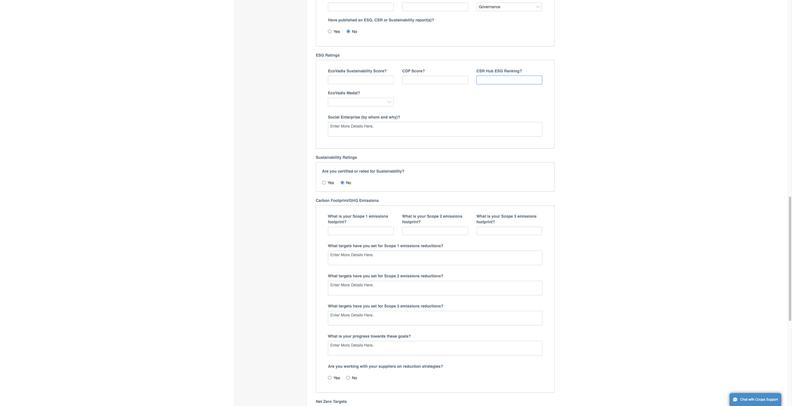 Task type: locate. For each thing, give the bounding box(es) containing it.
have
[[328, 18, 338, 22]]

an
[[358, 18, 363, 22]]

2 vertical spatial reductions?
[[421, 304, 444, 309]]

CSR Hub ESG Ranking? text field
[[477, 76, 543, 84]]

1 horizontal spatial 3
[[515, 214, 517, 219]]

yes down have
[[334, 29, 340, 34]]

footprint? down footprint/ghg
[[328, 220, 347, 224]]

3 inside what is your scope 3 emissions footprint?
[[515, 214, 517, 219]]

what inside the what is your scope 2 emissions footprint?
[[403, 214, 412, 219]]

sustainability up ecovadis sustainability score? text box
[[347, 69, 372, 73]]

what is your scope 1 emissions footprint?
[[328, 214, 388, 224]]

0 vertical spatial are
[[322, 169, 329, 173]]

your left progress
[[343, 334, 352, 339]]

your inside the what is your scope 1 emissions footprint?
[[343, 214, 352, 219]]

None radio
[[347, 30, 350, 33], [322, 181, 326, 184], [341, 181, 344, 184], [347, 376, 350, 380], [347, 30, 350, 33], [322, 181, 326, 184], [341, 181, 344, 184], [347, 376, 350, 380]]

footprint?
[[328, 220, 347, 224], [403, 220, 421, 224], [477, 220, 495, 224]]

csr right esg,
[[375, 18, 383, 22]]

for
[[370, 169, 376, 173], [378, 244, 383, 248], [378, 274, 383, 278], [378, 304, 383, 309]]

your inside the what is your scope 2 emissions footprint?
[[418, 214, 426, 219]]

esg,
[[364, 18, 374, 22]]

1 vertical spatial sustainability
[[347, 69, 372, 73]]

2 reductions? from the top
[[421, 274, 444, 278]]

1
[[366, 214, 368, 219], [397, 244, 400, 248]]

0 horizontal spatial ratings
[[326, 53, 340, 57]]

1 horizontal spatial or
[[384, 18, 388, 22]]

scope inside what is your scope 3 emissions footprint?
[[502, 214, 513, 219]]

yes
[[334, 29, 340, 34], [328, 181, 334, 185], [334, 376, 340, 380]]

2 vertical spatial set
[[371, 304, 377, 309]]

your inside what is your scope 3 emissions footprint?
[[492, 214, 501, 219]]

emissions up what targets have you set for scope 1 emissions reductions? text box
[[401, 244, 420, 248]]

with
[[360, 364, 368, 369], [749, 398, 755, 402]]

support
[[767, 398, 779, 402]]

3 footprint? from the left
[[477, 220, 495, 224]]

ratings
[[326, 53, 340, 57], [343, 155, 357, 160]]

csr
[[375, 18, 383, 22], [477, 69, 485, 73]]

0 vertical spatial 1
[[366, 214, 368, 219]]

1 vertical spatial set
[[371, 274, 377, 278]]

0 vertical spatial 3
[[515, 214, 517, 219]]

1 vertical spatial no
[[346, 181, 351, 185]]

chat with coupa support
[[741, 398, 779, 402]]

CDP Score? text field
[[403, 76, 468, 84]]

0 horizontal spatial score?
[[374, 69, 387, 73]]

no down the published
[[352, 29, 357, 34]]

your
[[343, 214, 352, 219], [418, 214, 426, 219], [492, 214, 501, 219], [343, 334, 352, 339], [369, 364, 378, 369]]

hub
[[486, 69, 494, 73]]

what for what is your progress towards these goals?
[[328, 334, 338, 339]]

yes up carbon on the left top of page
[[328, 181, 334, 185]]

2 inside the what is your scope 2 emissions footprint?
[[440, 214, 442, 219]]

ecovadis down esg ratings
[[328, 69, 346, 73]]

1 set from the top
[[371, 244, 377, 248]]

what targets have you set for scope 2 emissions reductions?
[[328, 274, 444, 278]]

3 set from the top
[[371, 304, 377, 309]]

0 horizontal spatial csr
[[375, 18, 383, 22]]

on
[[397, 364, 402, 369]]

0 vertical spatial set
[[371, 244, 377, 248]]

footprint? inside the what is your scope 2 emissions footprint?
[[403, 220, 421, 224]]

reductions? for what targets have you set for scope 2 emissions reductions?
[[421, 274, 444, 278]]

1 horizontal spatial csr
[[477, 69, 485, 73]]

no
[[352, 29, 357, 34], [346, 181, 351, 185], [352, 376, 357, 380]]

1 vertical spatial 2
[[397, 274, 400, 278]]

emissions inside what is your scope 3 emissions footprint?
[[518, 214, 537, 219]]

esg ratings
[[316, 53, 340, 57]]

these
[[387, 334, 397, 339]]

your up what is your scope 3 emissions footprint? text box
[[492, 214, 501, 219]]

sustainability left report(s)?
[[389, 18, 415, 22]]

What targets have you set for Scope 2 emissions reductions? text field
[[328, 281, 543, 296]]

targets for what targets have you set for scope 3 emissions reductions?
[[339, 304, 352, 309]]

is for what is your scope 3 emissions footprint?
[[488, 214, 491, 219]]

what is your scope 3 emissions footprint?
[[477, 214, 537, 224]]

emissions
[[369, 214, 388, 219], [444, 214, 463, 219], [518, 214, 537, 219], [401, 244, 420, 248], [401, 274, 420, 278], [401, 304, 420, 309]]

2 vertical spatial sustainability
[[316, 155, 342, 160]]

is left progress
[[339, 334, 342, 339]]

is inside the what is your scope 1 emissions footprint?
[[339, 214, 342, 219]]

1 vertical spatial 1
[[397, 244, 400, 248]]

targets
[[339, 244, 352, 248], [339, 274, 352, 278], [339, 304, 352, 309]]

is up what is your scope 3 emissions footprint? text box
[[488, 214, 491, 219]]

What targets have you set for Scope 3 emissions reductions? text field
[[328, 311, 543, 326]]

1 horizontal spatial footprint?
[[403, 220, 421, 224]]

for for 2
[[378, 274, 383, 278]]

3 reductions? from the top
[[421, 304, 444, 309]]

0 vertical spatial no
[[352, 29, 357, 34]]

csr left hub
[[477, 69, 485, 73]]

0 horizontal spatial 1
[[366, 214, 368, 219]]

footprint? for what is your scope 1 emissions footprint?
[[328, 220, 347, 224]]

1 vertical spatial are
[[328, 364, 335, 369]]

1 ecovadis from the top
[[328, 69, 346, 73]]

with right chat
[[749, 398, 755, 402]]

or right esg,
[[384, 18, 388, 22]]

0 horizontal spatial or
[[355, 169, 358, 173]]

None radio
[[328, 30, 332, 33], [328, 376, 332, 380], [328, 30, 332, 33], [328, 376, 332, 380]]

0 vertical spatial have
[[353, 244, 362, 248]]

ecovadis medal?
[[328, 91, 360, 95]]

What is your Scope 3 emissions footprint? text field
[[477, 227, 543, 235]]

your for what is your progress towards these goals?
[[343, 334, 352, 339]]

1 score? from the left
[[374, 69, 387, 73]]

1 horizontal spatial ratings
[[343, 155, 357, 160]]

no down certified
[[346, 181, 351, 185]]

report(s)?
[[416, 18, 434, 22]]

1 vertical spatial reductions?
[[421, 274, 444, 278]]

footprint? up the what is your scope 2 emissions footprint? "text field"
[[403, 220, 421, 224]]

is
[[339, 214, 342, 219], [413, 214, 417, 219], [488, 214, 491, 219], [339, 334, 342, 339]]

emissions inside the what is your scope 2 emissions footprint?
[[444, 214, 463, 219]]

0 vertical spatial ecovadis
[[328, 69, 346, 73]]

what targets have you set for scope 1 emissions reductions?
[[328, 244, 444, 248]]

emissions up what is your scope 3 emissions footprint? text box
[[518, 214, 537, 219]]

targets
[[333, 400, 347, 404]]

3
[[515, 214, 517, 219], [397, 304, 400, 309]]

ESG Score text field
[[328, 3, 394, 11]]

is up the what is your scope 2 emissions footprint? "text field"
[[413, 214, 417, 219]]

2 footprint? from the left
[[403, 220, 421, 224]]

0 horizontal spatial with
[[360, 364, 368, 369]]

1 horizontal spatial score?
[[412, 69, 425, 73]]

is for what is your scope 2 emissions footprint?
[[413, 214, 417, 219]]

sustainability up certified
[[316, 155, 342, 160]]

for for 3
[[378, 304, 383, 309]]

1 horizontal spatial 1
[[397, 244, 400, 248]]

reduction
[[403, 364, 421, 369]]

1 vertical spatial with
[[749, 398, 755, 402]]

your for what is your scope 1 emissions footprint?
[[343, 214, 352, 219]]

have published an esg, csr or sustainability report(s)?
[[328, 18, 434, 22]]

2 horizontal spatial sustainability
[[389, 18, 415, 22]]

2 vertical spatial have
[[353, 304, 362, 309]]

emissions down emissions
[[369, 214, 388, 219]]

footprint? inside the what is your scope 1 emissions footprint?
[[328, 220, 347, 224]]

1 targets from the top
[[339, 244, 352, 248]]

ecovadis
[[328, 69, 346, 73], [328, 91, 346, 95]]

1 inside the what is your scope 1 emissions footprint?
[[366, 214, 368, 219]]

emissions up "what targets have you set for scope 3 emissions reductions?" text field
[[401, 304, 420, 309]]

1 vertical spatial csr
[[477, 69, 485, 73]]

score? right the cdp
[[412, 69, 425, 73]]

cdp score?
[[403, 69, 425, 73]]

cdp
[[403, 69, 411, 73]]

0 vertical spatial targets
[[339, 244, 352, 248]]

scope
[[353, 214, 365, 219], [427, 214, 439, 219], [502, 214, 513, 219], [385, 244, 396, 248], [385, 274, 396, 278], [385, 304, 396, 309]]

1 vertical spatial ecovadis
[[328, 91, 346, 95]]

0 vertical spatial reductions?
[[421, 244, 444, 248]]

targets for what targets have you set for scope 2 emissions reductions?
[[339, 274, 352, 278]]

3 targets from the top
[[339, 304, 352, 309]]

2
[[440, 214, 442, 219], [397, 274, 400, 278]]

set
[[371, 244, 377, 248], [371, 274, 377, 278], [371, 304, 377, 309]]

1 horizontal spatial sustainability
[[347, 69, 372, 73]]

ranking?
[[504, 69, 522, 73]]

score? up ecovadis sustainability score? text box
[[374, 69, 387, 73]]

is down footprint/ghg
[[339, 214, 342, 219]]

1 footprint? from the left
[[328, 220, 347, 224]]

1 have from the top
[[353, 244, 362, 248]]

0 horizontal spatial esg
[[316, 53, 324, 57]]

2 set from the top
[[371, 274, 377, 278]]

your left suppliers
[[369, 364, 378, 369]]

emissions up the what is your scope 2 emissions footprint? "text field"
[[444, 214, 463, 219]]

reductions? up what targets have you set for scope 1 emissions reductions? text box
[[421, 244, 444, 248]]

what inside what is your scope 3 emissions footprint?
[[477, 214, 486, 219]]

2 have from the top
[[353, 274, 362, 278]]

score?
[[374, 69, 387, 73], [412, 69, 425, 73]]

published
[[339, 18, 357, 22]]

carbon footprint/ghg emissions
[[316, 198, 379, 203]]

footprint? inside what is your scope 3 emissions footprint?
[[477, 220, 495, 224]]

your for what is your scope 2 emissions footprint?
[[418, 214, 426, 219]]

1 reductions? from the top
[[421, 244, 444, 248]]

is for what is your progress towards these goals?
[[339, 334, 342, 339]]

why)?
[[389, 115, 401, 119]]

is inside what is your scope 3 emissions footprint?
[[488, 214, 491, 219]]

footprint? up what is your scope 3 emissions footprint? text box
[[477, 220, 495, 224]]

3 have from the top
[[353, 304, 362, 309]]

your for what is your scope 3 emissions footprint?
[[492, 214, 501, 219]]

have
[[353, 244, 362, 248], [353, 274, 362, 278], [353, 304, 362, 309]]

2 horizontal spatial footprint?
[[477, 220, 495, 224]]

reductions? for what targets have you set for scope 1 emissions reductions?
[[421, 244, 444, 248]]

2 targets from the top
[[339, 274, 352, 278]]

is inside the what is your scope 2 emissions footprint?
[[413, 214, 417, 219]]

your up the what is your scope 2 emissions footprint? "text field"
[[418, 214, 426, 219]]

0 horizontal spatial footprint?
[[328, 220, 347, 224]]

1 vertical spatial ratings
[[343, 155, 357, 160]]

you
[[330, 169, 337, 173], [363, 244, 370, 248], [363, 274, 370, 278], [363, 304, 370, 309], [336, 364, 343, 369]]

set for 2
[[371, 274, 377, 278]]

sustainability ratings
[[316, 155, 357, 160]]

yes for are you working with your suppliers on reduction strategies?
[[334, 376, 340, 380]]

suppliers
[[379, 364, 396, 369]]

1 vertical spatial yes
[[328, 181, 334, 185]]

what for what targets have you set for scope 1 emissions reductions?
[[328, 244, 338, 248]]

0 horizontal spatial 3
[[397, 304, 400, 309]]

0 horizontal spatial sustainability
[[316, 155, 342, 160]]

What is your progress towards these goals? text field
[[328, 341, 543, 356]]

esg
[[316, 53, 324, 57], [495, 69, 503, 73]]

reductions? up "what targets have you set for scope 3 emissions reductions?" text field
[[421, 304, 444, 309]]

sustainability?
[[377, 169, 405, 173]]

0 vertical spatial 2
[[440, 214, 442, 219]]

1 horizontal spatial esg
[[495, 69, 503, 73]]

yes for have published an esg, csr or sustainability report(s)?
[[334, 29, 340, 34]]

1 vertical spatial have
[[353, 274, 362, 278]]

reductions? for what targets have you set for scope 3 emissions reductions?
[[421, 304, 444, 309]]

are
[[322, 169, 329, 173], [328, 364, 335, 369]]

are down sustainability ratings
[[322, 169, 329, 173]]

what
[[328, 214, 338, 219], [403, 214, 412, 219], [477, 214, 486, 219], [328, 244, 338, 248], [328, 274, 338, 278], [328, 304, 338, 309], [328, 334, 338, 339]]

1 horizontal spatial 2
[[440, 214, 442, 219]]

yes up the targets
[[334, 376, 340, 380]]

no down the working on the left of page
[[352, 376, 357, 380]]

rated
[[360, 169, 369, 173]]

no for working
[[352, 376, 357, 380]]

footprint? for what is your scope 3 emissions footprint?
[[477, 220, 495, 224]]

are you working with your suppliers on reduction strategies?
[[328, 364, 443, 369]]

are left the working on the left of page
[[328, 364, 335, 369]]

social enterprise (by whom and why)?
[[328, 115, 401, 119]]

0 vertical spatial or
[[384, 18, 388, 22]]

social
[[328, 115, 340, 119]]

1 horizontal spatial with
[[749, 398, 755, 402]]

2 vertical spatial no
[[352, 376, 357, 380]]

or left rated
[[355, 169, 358, 173]]

reductions? up the what targets have you set for scope 2 emissions reductions? text box
[[421, 274, 444, 278]]

emissions up the what targets have you set for scope 2 emissions reductions? text box
[[401, 274, 420, 278]]

2 vertical spatial yes
[[334, 376, 340, 380]]

sustainability
[[389, 18, 415, 22], [347, 69, 372, 73], [316, 155, 342, 160]]

1 vertical spatial 3
[[397, 304, 400, 309]]

your down carbon footprint/ghg emissions
[[343, 214, 352, 219]]

1 vertical spatial targets
[[339, 274, 352, 278]]

2 ecovadis from the top
[[328, 91, 346, 95]]

are for are you certified or rated for sustainability?
[[322, 169, 329, 173]]

ecovadis left medal?
[[328, 91, 346, 95]]

0 vertical spatial ratings
[[326, 53, 340, 57]]

0 vertical spatial yes
[[334, 29, 340, 34]]

what for what is your scope 2 emissions footprint?
[[403, 214, 412, 219]]

with right the working on the left of page
[[360, 364, 368, 369]]

reductions?
[[421, 244, 444, 248], [421, 274, 444, 278], [421, 304, 444, 309]]

what inside the what is your scope 1 emissions footprint?
[[328, 214, 338, 219]]

2 score? from the left
[[412, 69, 425, 73]]

2 vertical spatial targets
[[339, 304, 352, 309]]

chat
[[741, 398, 748, 402]]

set for 3
[[371, 304, 377, 309]]

or
[[384, 18, 388, 22], [355, 169, 358, 173]]



Task type: describe. For each thing, give the bounding box(es) containing it.
is for what is your scope 1 emissions footprint?
[[339, 214, 342, 219]]

What targets have you set for Scope 1 emissions reductions? text field
[[328, 251, 543, 265]]

net zero targets
[[316, 400, 347, 404]]

and
[[381, 115, 388, 119]]

you for what targets have you set for scope 1 emissions reductions?
[[363, 244, 370, 248]]

ratings for esg ratings
[[326, 53, 340, 57]]

Certifying Organization text field
[[403, 3, 468, 11]]

certified
[[338, 169, 353, 173]]

0 vertical spatial csr
[[375, 18, 383, 22]]

strategies?
[[422, 364, 443, 369]]

goals?
[[399, 334, 411, 339]]

What is your Scope 1 emissions footprint? text field
[[328, 227, 394, 235]]

progress
[[353, 334, 370, 339]]

no for an
[[352, 29, 357, 34]]

you for what targets have you set for scope 3 emissions reductions?
[[363, 304, 370, 309]]

1 vertical spatial or
[[355, 169, 358, 173]]

scope inside the what is your scope 1 emissions footprint?
[[353, 214, 365, 219]]

emissions inside the what is your scope 1 emissions footprint?
[[369, 214, 388, 219]]

net
[[316, 400, 322, 404]]

ratings for sustainability ratings
[[343, 155, 357, 160]]

yes for are you certified or rated for sustainability?
[[328, 181, 334, 185]]

EcoVadis Sustainability Score? text field
[[328, 76, 394, 84]]

what for what is your scope 1 emissions footprint?
[[328, 214, 338, 219]]

for for 1
[[378, 244, 383, 248]]

targets for what targets have you set for scope 1 emissions reductions?
[[339, 244, 352, 248]]

with inside button
[[749, 398, 755, 402]]

ecovadis for ecovadis sustainability score?
[[328, 69, 346, 73]]

are you certified or rated for sustainability?
[[322, 169, 405, 173]]

towards
[[371, 334, 386, 339]]

emissions
[[359, 198, 379, 203]]

what for what targets have you set for scope 3 emissions reductions?
[[328, 304, 338, 309]]

have for what targets have you set for scope 1 emissions reductions?
[[353, 244, 362, 248]]

medal?
[[347, 91, 360, 95]]

what for what is your scope 3 emissions footprint?
[[477, 214, 486, 219]]

set for 1
[[371, 244, 377, 248]]

no for certified
[[346, 181, 351, 185]]

are for are you working with your suppliers on reduction strategies?
[[328, 364, 335, 369]]

what for what targets have you set for scope 2 emissions reductions?
[[328, 274, 338, 278]]

what is your scope 2 emissions footprint?
[[403, 214, 463, 224]]

0 vertical spatial with
[[360, 364, 368, 369]]

coupa
[[756, 398, 766, 402]]

have for what targets have you set for scope 3 emissions reductions?
[[353, 304, 362, 309]]

you for what targets have you set for scope 2 emissions reductions?
[[363, 274, 370, 278]]

ecovadis sustainability score?
[[328, 69, 387, 73]]

footprint/ghg
[[331, 198, 358, 203]]

chat with coupa support button
[[730, 393, 782, 406]]

Social Enterprise (by whom and why)? text field
[[328, 122, 543, 137]]

1 vertical spatial esg
[[495, 69, 503, 73]]

whom
[[369, 115, 380, 119]]

zero
[[324, 400, 332, 404]]

footprint? for what is your scope 2 emissions footprint?
[[403, 220, 421, 224]]

What is your Scope 2 emissions footprint? text field
[[403, 227, 468, 235]]

ecovadis for ecovadis medal?
[[328, 91, 346, 95]]

what targets have you set for scope 3 emissions reductions?
[[328, 304, 444, 309]]

enterprise
[[341, 115, 360, 119]]

have for what targets have you set for scope 2 emissions reductions?
[[353, 274, 362, 278]]

csr hub esg ranking?
[[477, 69, 522, 73]]

carbon
[[316, 198, 330, 203]]

0 vertical spatial esg
[[316, 53, 324, 57]]

(by
[[362, 115, 367, 119]]

what is your progress towards these goals?
[[328, 334, 411, 339]]

0 horizontal spatial 2
[[397, 274, 400, 278]]

0 vertical spatial sustainability
[[389, 18, 415, 22]]

scope inside the what is your scope 2 emissions footprint?
[[427, 214, 439, 219]]

working
[[344, 364, 359, 369]]



Task type: vqa. For each thing, say whether or not it's contained in the screenshot.
the What
yes



